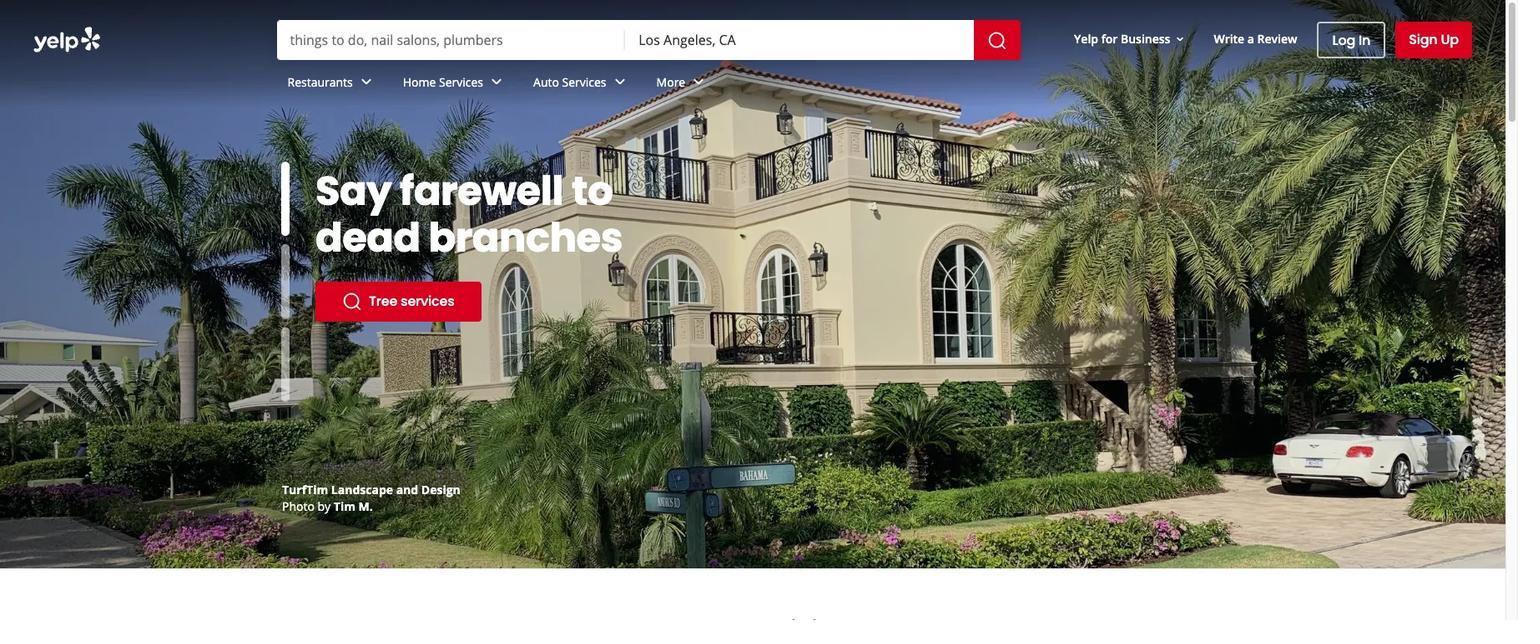 Task type: locate. For each thing, give the bounding box(es) containing it.
tim
[[334, 499, 355, 515]]

business
[[368, 499, 416, 515]]

0 horizontal spatial 24 chevron down v2 image
[[487, 72, 507, 92]]

1 none field from the left
[[290, 31, 612, 49]]

farewell
[[400, 164, 564, 219]]

services for home services
[[439, 74, 483, 90]]

1 24 chevron down v2 image from the left
[[487, 72, 507, 92]]

24 chevron down v2 image inside more link
[[689, 72, 709, 92]]

auto services
[[533, 74, 606, 90]]

24 search v2 image inside chimney sweep link
[[342, 245, 362, 265]]

write a review link
[[1207, 24, 1304, 54]]

blackburn chimney link
[[282, 482, 396, 498]]

services right auto
[[562, 74, 606, 90]]

24 chevron down v2 image
[[356, 72, 376, 92], [610, 72, 630, 92]]

0 horizontal spatial the
[[347, 499, 365, 515]]

tree
[[369, 292, 397, 311]]

None field
[[290, 31, 612, 49], [639, 31, 961, 49]]

branches
[[429, 210, 623, 266]]

write a review
[[1214, 31, 1297, 46]]

1 vertical spatial 24 search v2 image
[[342, 292, 362, 312]]

24 search v2 image for give soot the boot
[[342, 245, 362, 265]]

1 horizontal spatial none field
[[639, 31, 961, 49]]

24 chevron down v2 image left auto
[[487, 72, 507, 92]]

tree services link
[[315, 282, 481, 322]]

24 search v2 image inside tree services link
[[342, 292, 362, 312]]

chimney up tree services link
[[369, 245, 429, 265]]

turftim landscape and design photo by tim m.
[[282, 482, 461, 515]]

24 search v2 image for say farewell to dead branches
[[342, 292, 362, 312]]

services
[[401, 292, 454, 311]]

more link
[[643, 60, 722, 108]]

chimney up m.
[[345, 482, 396, 498]]

yelp for business
[[1074, 31, 1170, 46]]

home services
[[403, 74, 483, 90]]

1 24 chevron down v2 image from the left
[[356, 72, 376, 92]]

in
[[1359, 30, 1371, 50]]

turftim landscape and design link
[[282, 482, 461, 498]]

24 search v2 image
[[342, 245, 362, 265], [342, 292, 362, 312]]

photo inside blackburn chimney photo from the business owner
[[282, 499, 315, 515]]

home services link
[[390, 60, 520, 108]]

24 chevron down v2 image
[[487, 72, 507, 92], [689, 72, 709, 92]]

24 chevron down v2 image inside home services link
[[487, 72, 507, 92]]

2 24 chevron down v2 image from the left
[[689, 72, 709, 92]]

owner
[[419, 499, 454, 515]]

yelp
[[1074, 31, 1098, 46]]

dead
[[315, 210, 420, 266]]

24 chevron down v2 image right more
[[689, 72, 709, 92]]

0 horizontal spatial 24 chevron down v2 image
[[356, 72, 376, 92]]

2 24 search v2 image from the top
[[342, 292, 362, 312]]

photo
[[282, 499, 315, 515], [282, 499, 315, 515]]

1 vertical spatial the
[[347, 499, 365, 515]]

0 horizontal spatial services
[[439, 74, 483, 90]]

1 horizontal spatial 24 chevron down v2 image
[[610, 72, 630, 92]]

24 chevron down v2 image inside restaurants link
[[356, 72, 376, 92]]

2 none field from the left
[[639, 31, 961, 49]]

1 horizontal spatial services
[[562, 74, 606, 90]]

24 chevron down v2 image inside auto services link
[[610, 72, 630, 92]]

2 services from the left
[[562, 74, 606, 90]]

24 chevron down v2 image right restaurants
[[356, 72, 376, 92]]

from
[[318, 499, 344, 515]]

None search field
[[0, 0, 1506, 108], [277, 20, 1024, 60], [0, 0, 1506, 108], [277, 20, 1024, 60]]

services right home
[[439, 74, 483, 90]]

design
[[421, 482, 461, 498]]

24 search v2 image down say
[[342, 245, 362, 265]]

the
[[511, 164, 578, 219], [347, 499, 365, 515]]

24 chevron down v2 image right auto services
[[610, 72, 630, 92]]

say
[[315, 164, 392, 219]]

2 24 chevron down v2 image from the left
[[610, 72, 630, 92]]

write
[[1214, 31, 1244, 46]]

0 vertical spatial 24 search v2 image
[[342, 245, 362, 265]]

1 services from the left
[[439, 74, 483, 90]]

sign
[[1409, 30, 1438, 49]]

yelp for business button
[[1067, 24, 1194, 54]]

1 vertical spatial chimney
[[345, 482, 396, 498]]

sign up
[[1409, 30, 1459, 49]]

chimney inside blackburn chimney photo from the business owner
[[345, 482, 396, 498]]

0 vertical spatial chimney
[[369, 245, 429, 265]]

chimney
[[369, 245, 429, 265], [345, 482, 396, 498]]

none field find
[[290, 31, 612, 49]]

services
[[439, 74, 483, 90], [562, 74, 606, 90]]

to
[[572, 164, 613, 219]]

give soot the boot
[[315, 164, 679, 219]]

boot
[[586, 164, 679, 219]]

1 24 search v2 image from the top
[[342, 245, 362, 265]]

turftim
[[282, 482, 328, 498]]

search image
[[987, 31, 1007, 51]]

review
[[1257, 31, 1297, 46]]

1 horizontal spatial 24 chevron down v2 image
[[689, 72, 709, 92]]

auto
[[533, 74, 559, 90]]

24 search v2 image left tree on the left
[[342, 292, 362, 312]]

0 vertical spatial the
[[511, 164, 578, 219]]

0 horizontal spatial none field
[[290, 31, 612, 49]]

m.
[[358, 499, 373, 515]]



Task type: describe. For each thing, give the bounding box(es) containing it.
explore banner section banner
[[0, 0, 1506, 569]]

24 chevron down v2 image for restaurants
[[356, 72, 376, 92]]

tim m. link
[[334, 499, 373, 515]]

select slide image
[[281, 162, 290, 236]]

none field near
[[639, 31, 961, 49]]

photo inside turftim landscape and design photo by tim m.
[[282, 499, 315, 515]]

16 chevron down v2 image
[[1174, 32, 1187, 46]]

log
[[1332, 30, 1355, 50]]

log in link
[[1317, 22, 1386, 58]]

landscape
[[331, 482, 393, 498]]

say farewell to dead branches
[[315, 164, 623, 266]]

log in
[[1332, 30, 1371, 50]]

the inside blackburn chimney photo from the business owner
[[347, 499, 365, 515]]

tree services
[[369, 292, 454, 311]]

chimney sweep link
[[315, 235, 502, 275]]

up
[[1441, 30, 1459, 49]]

sweep
[[432, 245, 475, 265]]

a
[[1247, 31, 1254, 46]]

for
[[1101, 31, 1118, 46]]

more
[[656, 74, 685, 90]]

restaurants
[[288, 74, 353, 90]]

1 horizontal spatial the
[[511, 164, 578, 219]]

24 chevron down v2 image for auto services
[[610, 72, 630, 92]]

24 chevron down v2 image for more
[[689, 72, 709, 92]]

24 chevron down v2 image for home services
[[487, 72, 507, 92]]

by
[[318, 499, 331, 515]]

Find text field
[[290, 31, 612, 49]]

services for auto services
[[562, 74, 606, 90]]

sign up link
[[1396, 22, 1472, 58]]

blackburn chimney photo from the business owner
[[282, 482, 454, 515]]

auto services link
[[520, 60, 643, 108]]

soot
[[414, 164, 503, 219]]

restaurants link
[[274, 60, 390, 108]]

business
[[1121, 31, 1170, 46]]

business categories element
[[274, 60, 1472, 108]]

Near text field
[[639, 31, 961, 49]]

and
[[396, 482, 418, 498]]

give
[[315, 164, 406, 219]]

home
[[403, 74, 436, 90]]

chimney sweep
[[369, 245, 475, 265]]

blackburn
[[282, 482, 342, 498]]



Task type: vqa. For each thing, say whether or not it's contained in the screenshot.
Auto
yes



